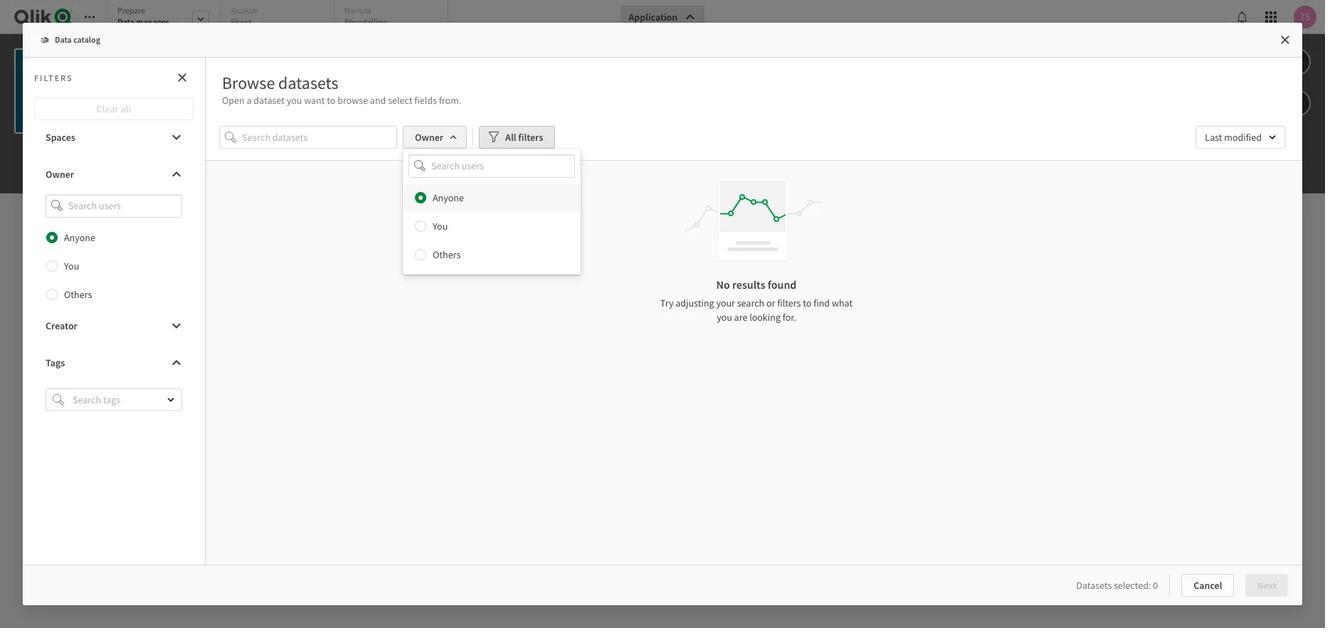 Task type: vqa. For each thing, say whether or not it's contained in the screenshot.
Collections link
no



Task type: describe. For each thing, give the bounding box(es) containing it.
prepare data manager
[[117, 5, 169, 27]]

filters inside no results found try adjusting your search or filters to find what you are looking for.
[[778, 297, 801, 310]]

get
[[535, 271, 559, 293]]

app options image
[[1291, 95, 1303, 112]]

to inside no results found try adjusting your search or filters to find what you are looking for.
[[803, 297, 812, 310]]

found
[[768, 278, 797, 292]]

application data last loaded: new app
[[167, 48, 221, 93]]

all
[[506, 131, 516, 144]]

data
[[670, 271, 702, 293]]

owner option group for all filters dropdown button
[[403, 183, 581, 269]]

last modified
[[1206, 131, 1262, 144]]

owner for 'owner' option group within the the filters region
[[415, 131, 444, 144]]

others for 'owner' option group within the the filters region
[[433, 248, 461, 261]]

open
[[222, 94, 245, 107]]

application containing browse datasets
[[0, 0, 1326, 629]]

browse datasets open a dataset you want to browse and select fields from.
[[222, 72, 461, 107]]

filters inside all filters dropdown button
[[518, 131, 543, 144]]

creator button
[[34, 314, 194, 337]]

results
[[733, 278, 766, 292]]

search
[[737, 297, 765, 310]]

no
[[717, 278, 730, 292]]

owner button for 'owner' option group for 'tags' dropdown button's search users text field
[[34, 163, 194, 186]]

you inside browse datasets open a dataset you want to browse and select fields from.
[[287, 94, 302, 107]]

browse
[[222, 72, 275, 94]]

for.
[[783, 311, 797, 324]]

others for 'owner' option group for 'tags' dropdown button
[[64, 288, 92, 301]]

toolbar containing application
[[0, 0, 1326, 194]]

application button
[[620, 6, 705, 28]]

Search tags text field
[[70, 388, 154, 411]]

your for to
[[723, 271, 756, 293]]

get started adding data to your app.
[[535, 271, 791, 293]]

1 vertical spatial to
[[705, 271, 720, 293]]

from.
[[439, 94, 461, 107]]

new
[[167, 80, 185, 93]]

owner for 'owner' option group for 'tags' dropdown button
[[46, 168, 74, 181]]

browse
[[338, 94, 368, 107]]

a
[[247, 94, 252, 107]]

or
[[767, 297, 776, 310]]

adding
[[617, 271, 666, 293]]

search tags image
[[53, 394, 64, 406]]

your for adjusting
[[716, 297, 735, 310]]

app.
[[759, 271, 791, 293]]

looking
[[750, 311, 781, 324]]

browse datasets dialog
[[23, 23, 1303, 606]]

all filters button
[[479, 126, 555, 149]]

Search datasets text field
[[242, 126, 397, 149]]

filters region
[[219, 123, 1289, 275]]



Task type: locate. For each thing, give the bounding box(es) containing it.
1 vertical spatial your
[[716, 297, 735, 310]]

1 horizontal spatial search users text field
[[429, 154, 558, 178]]

search users text field inside the filters region
[[429, 154, 558, 178]]

last modified button
[[1196, 126, 1286, 149]]

0 horizontal spatial anyone
[[64, 231, 95, 244]]

you for 'owner' option group for 'tags' dropdown button
[[64, 260, 79, 272]]

data inside prepare data manager
[[117, 16, 134, 27]]

cancel
[[1194, 579, 1223, 592]]

1 horizontal spatial anyone
[[433, 191, 464, 204]]

anyone for search users text field in the the filters region
[[433, 191, 464, 204]]

data down prepare
[[117, 16, 134, 27]]

owner option group for 'tags' dropdown button
[[34, 223, 194, 309]]

1 horizontal spatial filters
[[778, 297, 801, 310]]

last
[[1206, 131, 1223, 144]]

1 horizontal spatial owner option group
[[403, 183, 581, 269]]

data for application
[[167, 64, 182, 74]]

owner button inside the filters region
[[403, 126, 467, 149]]

0 vertical spatial your
[[723, 271, 756, 293]]

search users text field for 'owner' option group within the the filters region
[[429, 154, 558, 178]]

no results found try adjusting your search or filters to find what you are looking for.
[[661, 278, 853, 324]]

filters right all
[[518, 131, 543, 144]]

spaces
[[46, 131, 75, 144]]

and
[[370, 94, 386, 107]]

what
[[832, 297, 853, 310]]

you left want
[[287, 94, 302, 107]]

you inside the filters region
[[433, 220, 448, 233]]

Search users text field
[[429, 154, 558, 178], [65, 194, 165, 218]]

0 vertical spatial anyone
[[433, 191, 464, 204]]

1 horizontal spatial to
[[705, 271, 720, 293]]

1 horizontal spatial others
[[433, 248, 461, 261]]

prepare
[[117, 5, 145, 16]]

1 horizontal spatial you
[[717, 311, 732, 324]]

edit image
[[1291, 53, 1303, 70]]

you left are
[[717, 311, 732, 324]]

owner
[[415, 131, 444, 144], [46, 168, 74, 181]]

None field
[[403, 154, 581, 178], [34, 194, 194, 218], [403, 154, 581, 178], [34, 194, 194, 218]]

0 vertical spatial application
[[629, 11, 678, 23]]

0 horizontal spatial to
[[327, 94, 336, 107]]

search users text field down spaces dropdown button
[[65, 194, 165, 218]]

application inside application data last loaded: new app
[[167, 48, 215, 61]]

0 horizontal spatial owner button
[[34, 163, 194, 186]]

owner down spaces
[[46, 168, 74, 181]]

are
[[734, 311, 748, 324]]

1 vertical spatial you
[[64, 260, 79, 272]]

dataset
[[254, 94, 285, 107]]

application for application data last loaded: new app
[[167, 48, 215, 61]]

adjusting
[[676, 297, 714, 310]]

spaces button
[[34, 126, 194, 149]]

application for application
[[629, 11, 678, 23]]

0 horizontal spatial you
[[64, 260, 79, 272]]

application
[[0, 0, 1326, 629]]

0 vertical spatial you
[[287, 94, 302, 107]]

data inside application data last loaded: new app
[[167, 64, 182, 74]]

your
[[723, 271, 756, 293], [716, 297, 735, 310]]

to
[[327, 94, 336, 107], [705, 271, 720, 293], [803, 297, 812, 310]]

to right data
[[705, 271, 720, 293]]

2 horizontal spatial to
[[803, 297, 812, 310]]

0 horizontal spatial filters
[[518, 131, 543, 144]]

owner button for search users text field in the the filters region
[[403, 126, 467, 149]]

0 horizontal spatial data
[[117, 16, 134, 27]]

anyone
[[433, 191, 464, 204], [64, 231, 95, 244]]

data
[[117, 16, 134, 27], [167, 64, 182, 74]]

1 horizontal spatial owner
[[415, 131, 444, 144]]

owner option group
[[403, 183, 581, 269], [34, 223, 194, 309]]

owner button
[[403, 126, 467, 149], [34, 163, 194, 186]]

0 horizontal spatial you
[[287, 94, 302, 107]]

0 vertical spatial search users text field
[[429, 154, 558, 178]]

last
[[184, 64, 195, 74]]

0 horizontal spatial owner
[[46, 168, 74, 181]]

2 vertical spatial to
[[803, 297, 812, 310]]

loaded:
[[197, 64, 221, 74]]

0 vertical spatial others
[[433, 248, 461, 261]]

0 vertical spatial you
[[433, 220, 448, 233]]

you inside no results found try adjusting your search or filters to find what you are looking for.
[[717, 311, 732, 324]]

others
[[433, 248, 461, 261], [64, 288, 92, 301]]

1 vertical spatial owner
[[46, 168, 74, 181]]

0 horizontal spatial owner option group
[[34, 223, 194, 309]]

app
[[187, 80, 203, 93]]

0 vertical spatial to
[[327, 94, 336, 107]]

try
[[661, 297, 674, 310]]

fields
[[415, 94, 437, 107]]

tags
[[46, 356, 65, 369]]

owner down fields
[[415, 131, 444, 144]]

toolbar
[[0, 0, 1326, 194]]

1 horizontal spatial you
[[433, 220, 448, 233]]

search users text field for 'owner' option group for 'tags' dropdown button
[[65, 194, 165, 218]]

1 horizontal spatial owner button
[[403, 126, 467, 149]]

1 vertical spatial owner button
[[34, 163, 194, 186]]

0 vertical spatial owner
[[415, 131, 444, 144]]

owner option group inside the filters region
[[403, 183, 581, 269]]

0 vertical spatial filters
[[518, 131, 543, 144]]

1 horizontal spatial data
[[167, 64, 182, 74]]

0 horizontal spatial search users text field
[[65, 194, 165, 218]]

filters
[[34, 72, 73, 83]]

owner inside the filters region
[[415, 131, 444, 144]]

to left find
[[803, 297, 812, 310]]

manager
[[136, 16, 169, 27]]

data for prepare
[[117, 16, 134, 27]]

started
[[563, 271, 613, 293]]

owner button down spaces dropdown button
[[34, 163, 194, 186]]

0 vertical spatial data
[[117, 16, 134, 27]]

1 vertical spatial you
[[717, 311, 732, 324]]

1 vertical spatial filters
[[778, 297, 801, 310]]

owner button down fields
[[403, 126, 467, 149]]

1 vertical spatial search users text field
[[65, 194, 165, 218]]

your inside no results found try adjusting your search or filters to find what you are looking for.
[[716, 297, 735, 310]]

data left last
[[167, 64, 182, 74]]

select
[[388, 94, 413, 107]]

open image
[[167, 396, 175, 404]]

you
[[433, 220, 448, 233], [64, 260, 79, 272]]

application inside button
[[629, 11, 678, 23]]

application
[[629, 11, 678, 23], [167, 48, 215, 61]]

1 vertical spatial others
[[64, 288, 92, 301]]

tags button
[[34, 351, 194, 374]]

search users text field down all
[[429, 154, 558, 178]]

filters
[[518, 131, 543, 144], [778, 297, 801, 310]]

1 vertical spatial data
[[167, 64, 182, 74]]

1 vertical spatial anyone
[[64, 231, 95, 244]]

1 vertical spatial application
[[167, 48, 215, 61]]

want
[[304, 94, 325, 107]]

0 horizontal spatial others
[[64, 288, 92, 301]]

to inside browse datasets open a dataset you want to browse and select fields from.
[[327, 94, 336, 107]]

filters up for.
[[778, 297, 801, 310]]

cancel button
[[1182, 575, 1235, 597]]

your up search
[[723, 271, 756, 293]]

datasets
[[278, 72, 339, 94]]

anyone inside the filters region
[[433, 191, 464, 204]]

0 horizontal spatial application
[[167, 48, 215, 61]]

find
[[814, 297, 830, 310]]

0 vertical spatial owner button
[[403, 126, 467, 149]]

your down the no
[[716, 297, 735, 310]]

creator
[[46, 319, 77, 332]]

others inside the filters region
[[433, 248, 461, 261]]

search tags element
[[53, 394, 64, 406]]

you for 'owner' option group within the the filters region
[[433, 220, 448, 233]]

modified
[[1225, 131, 1262, 144]]

you
[[287, 94, 302, 107], [717, 311, 732, 324]]

anyone for 'owner' option group for 'tags' dropdown button's search users text field
[[64, 231, 95, 244]]

1 horizontal spatial application
[[629, 11, 678, 23]]

all filters
[[506, 131, 543, 144]]

to right want
[[327, 94, 336, 107]]



